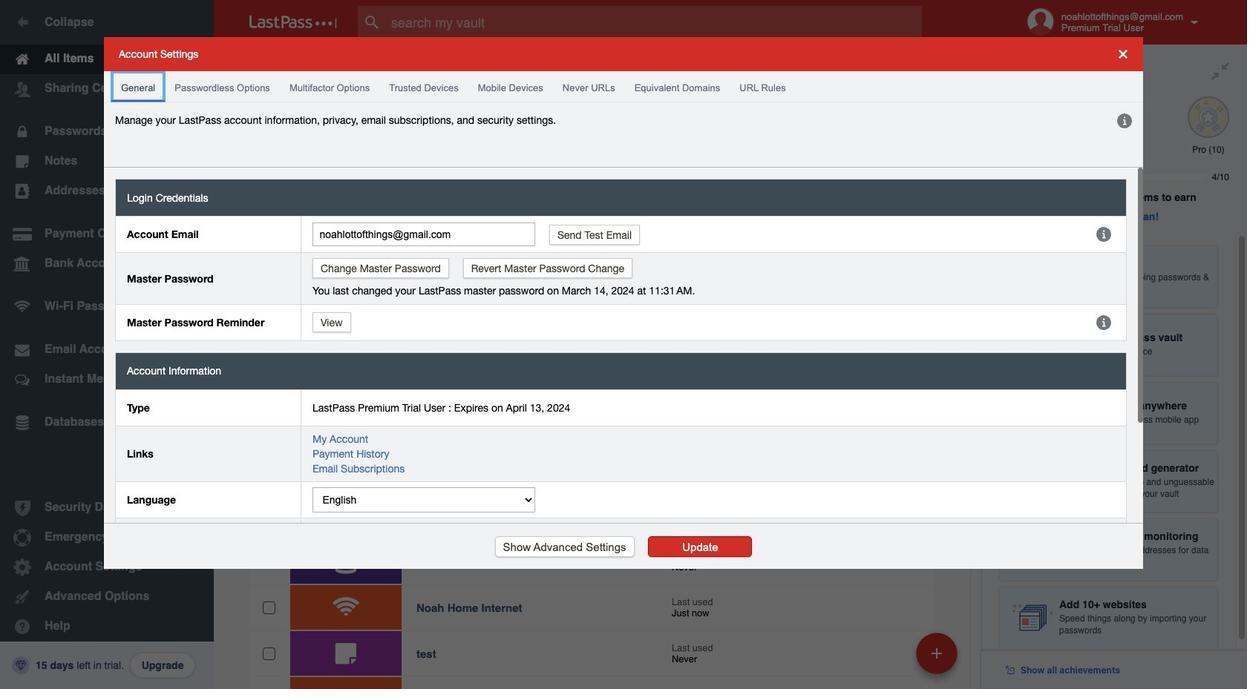 Task type: locate. For each thing, give the bounding box(es) containing it.
new item image
[[932, 648, 942, 659]]

search my vault text field
[[358, 6, 951, 39]]

new item navigation
[[911, 629, 967, 690]]

lastpass image
[[249, 16, 337, 29]]

Search search field
[[358, 6, 951, 39]]



Task type: describe. For each thing, give the bounding box(es) containing it.
main navigation navigation
[[0, 0, 214, 690]]

vault options navigation
[[214, 45, 981, 89]]



Task type: vqa. For each thing, say whether or not it's contained in the screenshot.
Vault options navigation
yes



